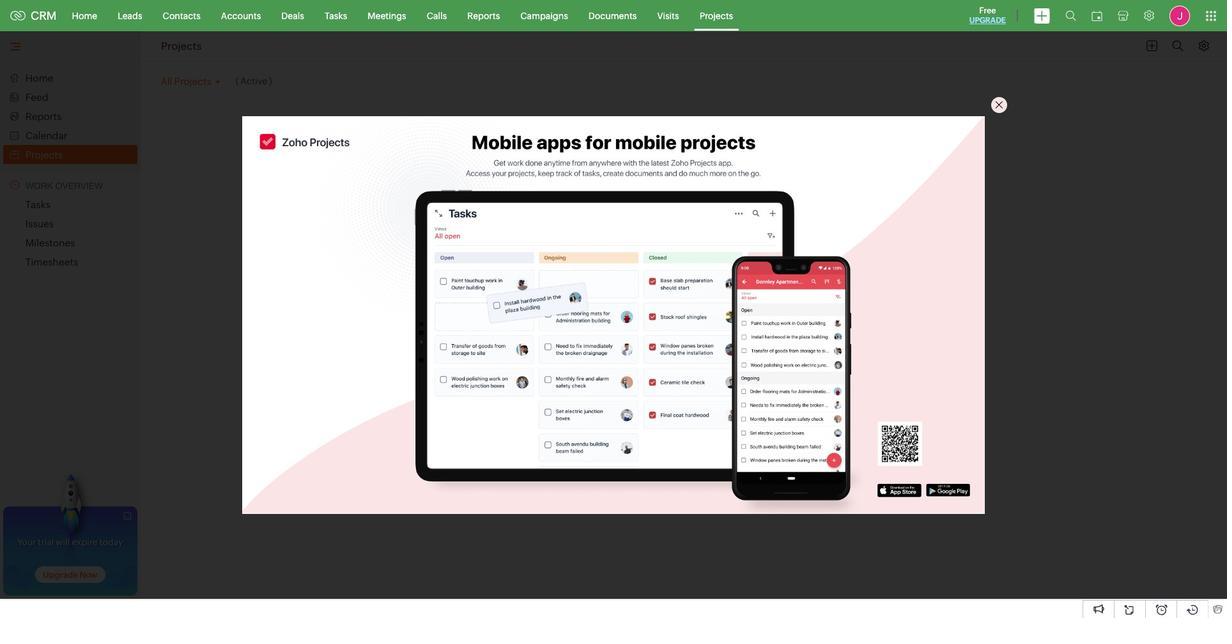 Task type: locate. For each thing, give the bounding box(es) containing it.
free
[[980, 6, 997, 15]]

documents
[[589, 11, 637, 21]]

contacts
[[163, 11, 201, 21]]

profile image
[[1170, 5, 1191, 26]]

search element
[[1058, 0, 1084, 31]]

profile element
[[1163, 0, 1198, 31]]

campaigns link
[[510, 0, 579, 31]]

accounts
[[221, 11, 261, 21]]

create menu image
[[1035, 8, 1051, 23]]

leads link
[[108, 0, 153, 31]]

upgrade
[[970, 16, 1006, 25]]

projects
[[700, 11, 734, 21]]

reports
[[468, 11, 500, 21]]



Task type: vqa. For each thing, say whether or not it's contained in the screenshot.
the Users associated with Users and Control
no



Task type: describe. For each thing, give the bounding box(es) containing it.
campaigns
[[521, 11, 568, 21]]

visits
[[658, 11, 679, 21]]

create menu element
[[1027, 0, 1058, 31]]

projects link
[[690, 0, 744, 31]]

meetings
[[368, 11, 407, 21]]

deals
[[282, 11, 304, 21]]

contacts link
[[153, 0, 211, 31]]

accounts link
[[211, 0, 271, 31]]

home link
[[62, 0, 108, 31]]

calls
[[427, 11, 447, 21]]

tasks
[[325, 11, 347, 21]]

meetings link
[[358, 0, 417, 31]]

deals link
[[271, 0, 315, 31]]

tasks link
[[315, 0, 358, 31]]

reports link
[[457, 0, 510, 31]]

free upgrade
[[970, 6, 1006, 25]]

calendar image
[[1092, 11, 1103, 21]]

visits link
[[647, 0, 690, 31]]

leads
[[118, 11, 142, 21]]

home
[[72, 11, 97, 21]]

calls link
[[417, 0, 457, 31]]

search image
[[1066, 10, 1077, 21]]

crm link
[[10, 9, 57, 22]]

documents link
[[579, 0, 647, 31]]

crm
[[31, 9, 57, 22]]



